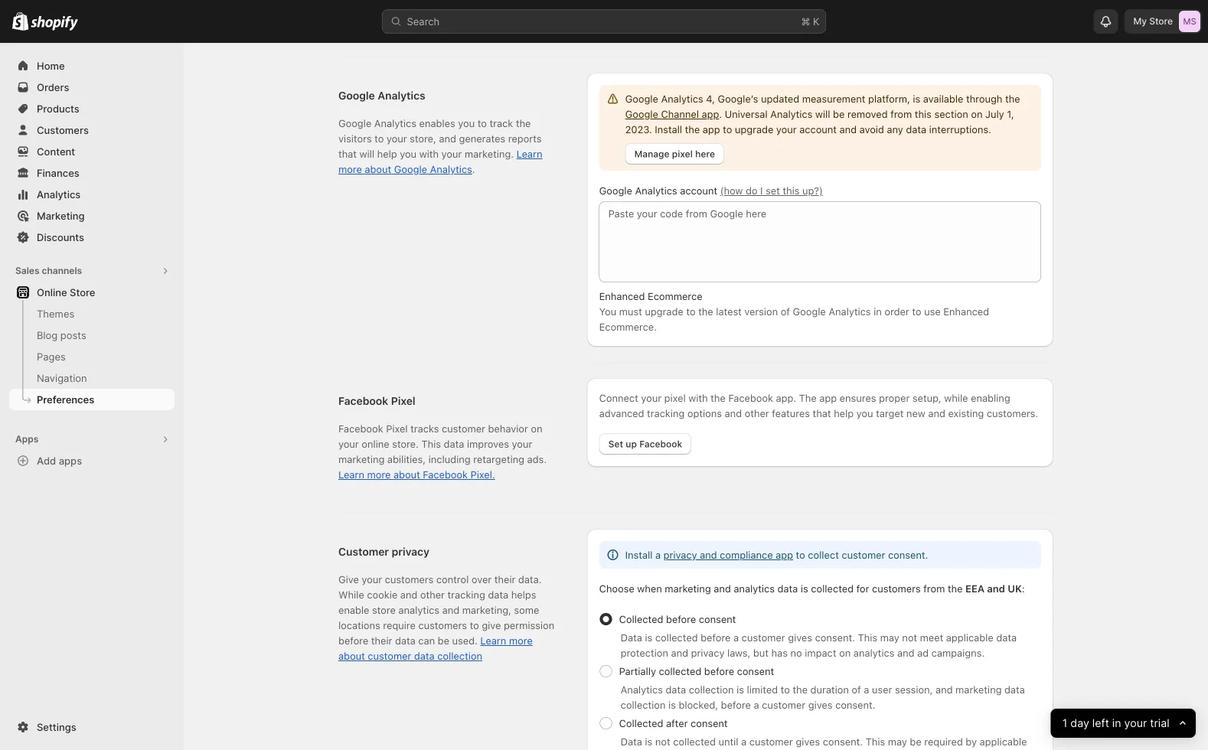 Task type: describe. For each thing, give the bounding box(es) containing it.
apps
[[15, 434, 38, 445]]

content link
[[9, 141, 175, 162]]

online store link
[[9, 282, 175, 303]]

marketing link
[[9, 205, 175, 227]]

customers
[[37, 124, 89, 136]]

discounts
[[37, 231, 84, 243]]

1 day left in your trial
[[1063, 717, 1170, 730]]

k
[[813, 15, 820, 27]]

left
[[1093, 717, 1110, 730]]

products link
[[9, 98, 175, 119]]

online store
[[37, 286, 95, 298]]

navigation link
[[9, 368, 175, 389]]

add apps
[[37, 455, 82, 467]]

day
[[1071, 717, 1090, 730]]

themes link
[[9, 303, 175, 325]]

online
[[37, 286, 67, 298]]

sales channels
[[15, 265, 82, 276]]

my
[[1134, 16, 1147, 27]]

marketing
[[37, 210, 85, 222]]

add
[[37, 455, 56, 467]]

⌘ k
[[801, 15, 820, 27]]

analytics link
[[9, 184, 175, 205]]

analytics
[[37, 188, 81, 200]]

my store image
[[1179, 11, 1201, 32]]

1
[[1063, 717, 1068, 730]]

orders
[[37, 81, 69, 93]]

posts
[[60, 329, 86, 341]]

preferences link
[[9, 389, 175, 410]]

apps button
[[9, 429, 175, 450]]

themes
[[37, 308, 74, 320]]

apps
[[59, 455, 82, 467]]

shopify image
[[12, 12, 29, 30]]

your
[[1125, 717, 1148, 730]]

sales channels button
[[9, 260, 175, 282]]

channels
[[42, 265, 82, 276]]

store for my store
[[1150, 16, 1173, 27]]

orders link
[[9, 77, 175, 98]]

store for online store
[[70, 286, 95, 298]]

1 day left in your trial button
[[1051, 709, 1196, 738]]

search
[[407, 15, 440, 27]]

settings
[[37, 721, 76, 733]]

products
[[37, 103, 79, 114]]

in
[[1113, 717, 1122, 730]]



Task type: locate. For each thing, give the bounding box(es) containing it.
1 vertical spatial store
[[70, 286, 95, 298]]

preferences
[[37, 394, 94, 405]]

blog posts link
[[9, 325, 175, 346]]

content
[[37, 145, 75, 157]]

store down sales channels button
[[70, 286, 95, 298]]

shopify image
[[31, 16, 78, 31]]

add apps button
[[9, 450, 175, 472]]

1 horizontal spatial store
[[1150, 16, 1173, 27]]

blog posts
[[37, 329, 86, 341]]

navigation
[[37, 372, 87, 384]]

0 vertical spatial store
[[1150, 16, 1173, 27]]

blog
[[37, 329, 58, 341]]

pages
[[37, 351, 66, 363]]

⌘
[[801, 15, 810, 27]]

pages link
[[9, 346, 175, 368]]

0 horizontal spatial store
[[70, 286, 95, 298]]

trial
[[1151, 717, 1170, 730]]

finances link
[[9, 162, 175, 184]]

home
[[37, 60, 65, 72]]

home link
[[9, 55, 175, 77]]

my store
[[1134, 16, 1173, 27]]

store
[[1150, 16, 1173, 27], [70, 286, 95, 298]]

store inside 'link'
[[70, 286, 95, 298]]

store right my
[[1150, 16, 1173, 27]]

sales
[[15, 265, 39, 276]]

finances
[[37, 167, 79, 179]]

customers link
[[9, 119, 175, 141]]

discounts link
[[9, 227, 175, 248]]

settings link
[[9, 717, 175, 738]]



Task type: vqa. For each thing, say whether or not it's contained in the screenshot.
status
no



